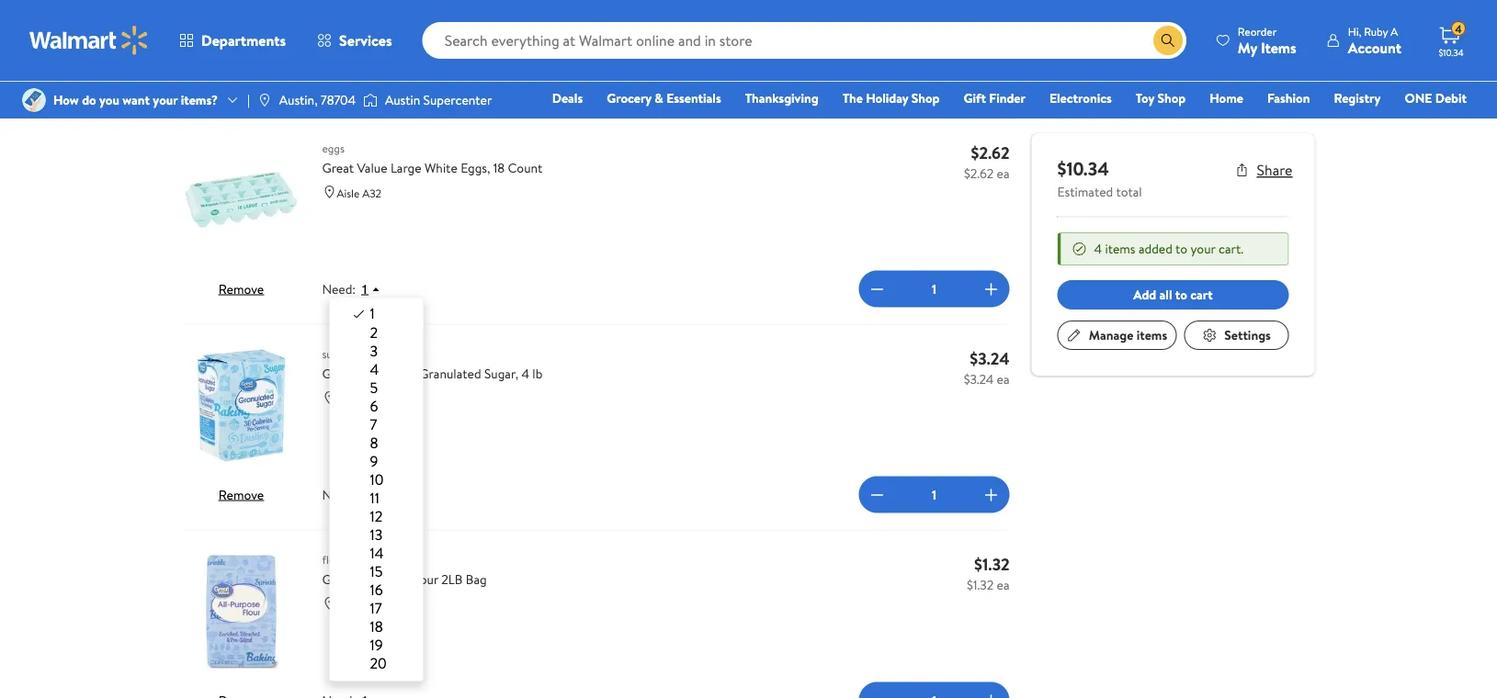 Task type: locate. For each thing, give the bounding box(es) containing it.
ea down increase quantity great value large white eggs, 18 count, current quantity 1 image
[[997, 370, 1010, 388]]

0 vertical spatial list
[[297, 11, 313, 29]]

1 vertical spatial value
[[357, 365, 387, 383]]

great
[[322, 159, 354, 177], [322, 365, 354, 383]]

departments
[[201, 30, 286, 51]]

2 aisle a15 from the top
[[337, 597, 379, 613]]

to right all
[[1175, 286, 1187, 304]]

your inside alert
[[1191, 240, 1216, 258]]

2 vertical spatial add
[[1134, 286, 1157, 304]]

$10.34 for $10.34
[[1439, 46, 1464, 58]]

ea inside '$2.62 $2.62 ea'
[[997, 164, 1010, 182]]

3 option
[[352, 340, 416, 361]]

pure
[[391, 365, 416, 383]]

1 inside popup button
[[361, 282, 368, 296]]

18 inside eggs great value large white eggs, 18 count
[[493, 159, 505, 177]]

items left added
[[1105, 240, 1136, 258]]

value
[[357, 159, 387, 177], [357, 365, 387, 383]]

aisle
[[337, 185, 360, 201], [337, 391, 360, 407], [337, 597, 360, 613]]

eggs,
[[461, 159, 490, 177]]

ea down 'increase quantity great value pure granulated sugar, 4 lb, current quantity 1' icon
[[997, 576, 1010, 594]]

1 remove button from the top
[[219, 280, 264, 298]]

0 horizontal spatial add
[[182, 11, 205, 29]]

Search search field
[[422, 22, 1186, 59]]

item,
[[225, 88, 249, 104]]

20
[[370, 653, 387, 673]]

1 ea from the top
[[997, 164, 1010, 182]]

eggs great value large white eggs, 18 count
[[322, 140, 543, 177]]

0 horizontal spatial $10.34
[[1057, 155, 1109, 181]]

 image left how
[[22, 88, 46, 112]]

items for 4
[[1105, 240, 1136, 258]]

aisle left 6
[[337, 391, 360, 407]]

0 vertical spatial 18
[[493, 159, 505, 177]]

reorder
[[1238, 23, 1277, 39]]

2 value from the top
[[357, 365, 387, 383]]

2 a15 from the top
[[362, 597, 379, 613]]

$3.24 $3.24 ea
[[964, 347, 1010, 388]]

14 option
[[352, 543, 416, 563]]

great down eggs
[[322, 159, 354, 177]]

0 vertical spatial aisle
[[337, 185, 360, 201]]

fashion
[[1267, 89, 1310, 107]]

1 vertical spatial an
[[211, 88, 222, 104]]

items right manage
[[1137, 326, 1167, 344]]

1 horizontal spatial list
[[579, 48, 598, 68]]

added
[[1139, 240, 1173, 258]]

0 horizontal spatial  image
[[22, 88, 46, 112]]

need: list box
[[330, 298, 423, 682]]

like
[[252, 88, 268, 104]]

account
[[1348, 37, 1402, 57]]

2lb
[[441, 571, 463, 589]]

1 vertical spatial add
[[532, 48, 558, 68]]

 image for austin supercenter
[[363, 91, 378, 109]]

$10.34 up debit
[[1439, 46, 1464, 58]]

0 vertical spatial need:
[[322, 280, 356, 298]]

an left item
[[209, 11, 222, 29]]

a15 up 18 option
[[362, 597, 379, 613]]

list up add an item to your list text box
[[297, 11, 313, 29]]

1 vertical spatial ea
[[997, 370, 1010, 388]]

deals link
[[544, 88, 591, 108]]

2 3 4 5 6 7 8 9 10 11 12 13 14 15 16 17 18 19 20
[[370, 322, 387, 673]]

to right item
[[254, 11, 266, 29]]

 image for how do you want your items?
[[22, 88, 46, 112]]

your for list
[[269, 11, 293, 29]]

4 inside 2 3 4 5 6 7 8 9 10 11 12 13 14 15 16 17 18 19 20
[[370, 359, 379, 379]]

1 aisle from the top
[[337, 185, 360, 201]]

purpose
[[361, 571, 406, 589]]

all
[[1160, 286, 1172, 304]]

2 remove from the top
[[219, 486, 264, 504]]

to inside 'button'
[[562, 48, 575, 68]]

the holiday shop link
[[834, 88, 948, 108]]

5
[[370, 377, 378, 397]]

19 option
[[352, 635, 416, 655]]

11
[[370, 488, 379, 508]]

shop right toy
[[1158, 89, 1186, 107]]

20 option
[[352, 653, 416, 673]]

estimated
[[1057, 183, 1113, 201]]

add for add to list
[[532, 48, 558, 68]]

4
[[1455, 21, 1462, 36], [1094, 240, 1102, 258], [370, 359, 379, 379], [522, 365, 529, 383]]

0 horizontal spatial shop
[[912, 89, 940, 107]]

1 horizontal spatial items
[[1137, 326, 1167, 344]]

$10.34 estimated total
[[1057, 155, 1142, 201]]

0 vertical spatial items
[[1105, 240, 1136, 258]]

increase quantity great value large white eggs, 18 count, current quantity 1 image
[[980, 278, 1002, 300]]

2 vertical spatial your
[[1191, 240, 1216, 258]]

value down 3
[[357, 365, 387, 383]]

3 aisle from the top
[[337, 597, 360, 613]]

5 option
[[352, 377, 416, 397]]

1 horizontal spatial your
[[269, 11, 293, 29]]

ea inside the $1.32 $1.32 ea
[[997, 576, 1010, 594]]

1 aisle a15 from the top
[[337, 391, 379, 407]]

value up a32
[[357, 159, 387, 177]]

ea
[[997, 164, 1010, 182], [997, 370, 1010, 388], [997, 576, 1010, 594]]

value inside eggs great value large white eggs, 18 count
[[357, 159, 387, 177]]

2 vertical spatial aisle
[[337, 597, 360, 613]]

7
[[370, 414, 377, 434]]

add for add all to cart
[[1134, 286, 1157, 304]]

value for $3.24
[[357, 365, 387, 383]]

15 option
[[352, 561, 416, 581]]

2 vertical spatial ea
[[997, 576, 1010, 594]]

eggs
[[322, 140, 345, 156]]

1 a15 from the top
[[362, 391, 379, 407]]

1 button
[[356, 281, 389, 297]]

1 vertical spatial list
[[579, 48, 598, 68]]

ea down finder
[[997, 164, 1010, 182]]

1 horizontal spatial  image
[[363, 91, 378, 109]]

remove button for $3.24
[[219, 486, 264, 504]]

sugar,
[[484, 365, 518, 383]]

1 remove from the top
[[219, 280, 264, 298]]

2 great from the top
[[322, 365, 354, 383]]

flour gv all purpose flour 2lb bag
[[322, 552, 487, 589]]

2 horizontal spatial add
[[1134, 286, 1157, 304]]

0 vertical spatial ea
[[997, 164, 1010, 182]]

electronics link
[[1041, 88, 1120, 108]]

aisle a15
[[337, 391, 379, 407], [337, 597, 379, 613]]

remove button for $2.62
[[219, 280, 264, 298]]

one debit walmart+
[[1405, 89, 1467, 133]]

great inside eggs great value large white eggs, 18 count
[[322, 159, 354, 177]]

$10.34 up estimated
[[1057, 155, 1109, 181]]

your up departments
[[269, 11, 293, 29]]

1 vertical spatial need:
[[322, 486, 356, 504]]

1 vertical spatial aisle a15
[[337, 597, 379, 613]]

list
[[297, 11, 313, 29], [579, 48, 598, 68]]

2 ea from the top
[[997, 370, 1010, 388]]

1 vertical spatial $10.34
[[1057, 155, 1109, 181]]

17 option
[[352, 598, 416, 618]]

1 horizontal spatial $10.34
[[1439, 46, 1464, 58]]

to inside alert
[[1176, 240, 1188, 258]]

your left cart.
[[1191, 240, 1216, 258]]

1 horizontal spatial shop
[[1158, 89, 1186, 107]]

1 vertical spatial your
[[153, 91, 178, 109]]

1 left 'increase quantity great value pure granulated sugar, 4 lb, current quantity 1' icon
[[932, 486, 937, 504]]

0 vertical spatial an
[[209, 11, 222, 29]]

0 vertical spatial your
[[269, 11, 293, 29]]

an left item,
[[211, 88, 222, 104]]

services
[[339, 30, 392, 51]]

1 inside need: list box
[[370, 303, 375, 323]]

add left all
[[1134, 286, 1157, 304]]

flour
[[322, 552, 345, 567]]

lb
[[532, 365, 543, 383]]

to inside button
[[1175, 286, 1187, 304]]

shop right holiday
[[912, 89, 940, 107]]

1 horizontal spatial 18
[[493, 159, 505, 177]]

to up deals link
[[562, 48, 575, 68]]

aisle a15 down all
[[337, 597, 379, 613]]

 image right 78704
[[363, 91, 378, 109]]

finder
[[989, 89, 1026, 107]]

list inside 'button'
[[579, 48, 598, 68]]

items inside alert
[[1105, 240, 1136, 258]]

a15 up 7
[[362, 391, 379, 407]]

1 vertical spatial a15
[[362, 597, 379, 613]]

1 value from the top
[[357, 159, 387, 177]]

$10.34 inside $10.34 estimated total
[[1057, 155, 1109, 181]]

0 vertical spatial value
[[357, 159, 387, 177]]

0 vertical spatial remove
[[219, 280, 264, 298]]

need: left 11
[[322, 486, 356, 504]]

add all to cart button
[[1057, 280, 1289, 310]]

2 horizontal spatial your
[[1191, 240, 1216, 258]]

1 down 1 popup button
[[370, 303, 375, 323]]

your right want
[[153, 91, 178, 109]]

manage items button
[[1057, 321, 1177, 350]]

your for items?
[[153, 91, 178, 109]]

reorder my items
[[1238, 23, 1297, 57]]

ea inside $3.24 $3.24 ea
[[997, 370, 1010, 388]]

austin,
[[279, 91, 318, 109]]

ea for $2.62
[[997, 164, 1010, 182]]

0 horizontal spatial items
[[1105, 240, 1136, 258]]

1 vertical spatial great
[[322, 365, 354, 383]]

need: up 1, selected option
[[322, 280, 356, 298]]

a15 for $1.32
[[362, 597, 379, 613]]

hi, ruby a account
[[1348, 23, 1402, 57]]

austin, 78704
[[279, 91, 356, 109]]

2 remove button from the top
[[219, 486, 264, 504]]

do
[[82, 91, 96, 109]]

9
[[370, 451, 378, 471]]

2 shop from the left
[[1158, 89, 1186, 107]]

items for manage
[[1137, 326, 1167, 344]]

aisle a15 up 7
[[337, 391, 379, 407]]

$1.32
[[974, 553, 1010, 576], [967, 576, 994, 594]]

1 vertical spatial remove button
[[219, 486, 264, 504]]

list up deals
[[579, 48, 598, 68]]

1 shop from the left
[[912, 89, 940, 107]]

 image
[[22, 88, 46, 112], [363, 91, 378, 109]]

$2.62 $2.62 ea
[[964, 141, 1010, 182]]

1 great from the top
[[322, 159, 354, 177]]

decrease quantity great value pure granulated sugar, 4 lb, current quantity 1 image
[[866, 484, 888, 506]]

0 vertical spatial a15
[[362, 391, 379, 407]]

all
[[343, 571, 358, 589]]

add inside 'button'
[[532, 48, 558, 68]]

to
[[254, 11, 266, 29], [562, 48, 575, 68], [1176, 240, 1188, 258], [1175, 286, 1187, 304]]

1 vertical spatial remove
[[219, 486, 264, 504]]

 image
[[257, 93, 272, 108]]

gv all purpose flour 2lb bag link
[[322, 570, 941, 590]]

1 vertical spatial 18
[[370, 616, 383, 636]]

items?
[[181, 91, 218, 109]]

items inside button
[[1137, 326, 1167, 344]]

0 horizontal spatial list
[[297, 11, 313, 29]]

to right added
[[1176, 240, 1188, 258]]

3 ea from the top
[[997, 576, 1010, 594]]

grocery & essentials
[[607, 89, 721, 107]]

austin supercenter
[[385, 91, 492, 109]]

add left item
[[182, 11, 205, 29]]

great inside sugar great value pure granulated sugar, 4 lb
[[322, 365, 354, 383]]

0 horizontal spatial your
[[153, 91, 178, 109]]

0 vertical spatial great
[[322, 159, 354, 177]]

0 vertical spatial remove button
[[219, 280, 264, 298]]

my
[[1238, 37, 1257, 57]]

"coffee".
[[313, 88, 353, 104]]

0 vertical spatial add
[[182, 11, 205, 29]]

manage items
[[1089, 326, 1167, 344]]

add up deals link
[[532, 48, 558, 68]]

1 up 1, selected option
[[361, 282, 368, 296]]

$2.62 down gift finder link
[[971, 141, 1010, 164]]

search icon image
[[1161, 33, 1175, 48]]

1 horizontal spatial add
[[532, 48, 558, 68]]

0 horizontal spatial 18
[[370, 616, 383, 636]]

item
[[225, 11, 250, 29]]

your
[[269, 11, 293, 29], [153, 91, 178, 109], [1191, 240, 1216, 258]]

home link
[[1202, 88, 1252, 108]]

remove
[[219, 280, 264, 298], [219, 486, 264, 504]]

value inside sugar great value pure granulated sugar, 4 lb
[[357, 365, 387, 383]]

add
[[182, 11, 205, 29], [532, 48, 558, 68], [1134, 286, 1157, 304]]

aisle a32
[[337, 185, 381, 201]]

items
[[1105, 240, 1136, 258], [1137, 326, 1167, 344]]

1 vertical spatial items
[[1137, 326, 1167, 344]]

1 vertical spatial aisle
[[337, 391, 360, 407]]

electronics
[[1050, 89, 1112, 107]]

aisle down all
[[337, 597, 360, 613]]

2 aisle from the top
[[337, 391, 360, 407]]

great down sugar
[[322, 365, 354, 383]]

2 option
[[352, 322, 416, 342]]

aisle left a32
[[337, 185, 360, 201]]

3
[[370, 340, 378, 361]]

4 items added to your cart.
[[1094, 240, 1244, 258]]

0 vertical spatial aisle a15
[[337, 391, 379, 407]]

add inside button
[[1134, 286, 1157, 304]]

0 vertical spatial $10.34
[[1439, 46, 1464, 58]]

12
[[370, 506, 383, 526]]

supercenter
[[423, 91, 492, 109]]



Task type: describe. For each thing, give the bounding box(es) containing it.
aisle a15 for $3.24
[[337, 391, 379, 407]]

4 option
[[352, 359, 416, 379]]

a32
[[362, 185, 381, 201]]

&
[[655, 89, 663, 107]]

gift
[[964, 89, 986, 107]]

4 items added to your cart. alert
[[1057, 233, 1289, 266]]

aisle for $3.24
[[337, 391, 360, 407]]

ea for $1.32
[[997, 576, 1010, 594]]

sugar
[[322, 346, 348, 362]]

cart
[[1191, 286, 1213, 304]]

enter an item, like "milk" or "coffee".
[[182, 88, 353, 104]]

add all to cart
[[1134, 286, 1213, 304]]

4 inside sugar great value pure granulated sugar, 4 lb
[[522, 365, 529, 383]]

14
[[370, 543, 384, 563]]

toy
[[1136, 89, 1155, 107]]

share
[[1257, 160, 1293, 180]]

add for add an item to your list
[[182, 11, 205, 29]]

one debit link
[[1397, 88, 1475, 108]]

1, selected option
[[352, 303, 416, 323]]

white
[[425, 159, 458, 177]]

4 inside "4 items added to your cart." alert
[[1094, 240, 1102, 258]]

austin
[[385, 91, 420, 109]]

large
[[391, 159, 422, 177]]

remove for $2.62
[[219, 280, 264, 298]]

|
[[247, 91, 250, 109]]

registry link
[[1326, 88, 1389, 108]]

12 option
[[352, 506, 416, 526]]

13
[[370, 524, 383, 545]]

9 option
[[352, 451, 416, 471]]

flour
[[410, 571, 438, 589]]

registry
[[1334, 89, 1381, 107]]

78704
[[321, 91, 356, 109]]

how
[[53, 91, 79, 109]]

grocery & essentials link
[[599, 88, 730, 108]]

$10.34 for $10.34 estimated total
[[1057, 155, 1109, 181]]

aisle for $2.62
[[337, 185, 360, 201]]

gv
[[322, 571, 340, 589]]

16 option
[[352, 579, 416, 600]]

add to list
[[532, 48, 598, 68]]

share button
[[1235, 160, 1293, 180]]

an for enter
[[211, 88, 222, 104]]

great value large white eggs, 18 count link
[[322, 158, 941, 178]]

toy shop link
[[1128, 88, 1194, 108]]

aisle for $1.32
[[337, 597, 360, 613]]

decrease quantity great value large white eggs, 18 count, current quantity 1 image
[[866, 278, 888, 300]]

10 option
[[352, 469, 416, 489]]

granulated
[[419, 365, 481, 383]]

6 option
[[352, 396, 416, 416]]

services button
[[302, 18, 408, 63]]

how do you want your items?
[[53, 91, 218, 109]]

1 need: from the top
[[322, 280, 356, 298]]

essentials
[[667, 89, 721, 107]]

Add an item to your list text field
[[182, 33, 495, 85]]

great value pure granulated sugar, 4 lb link
[[322, 364, 941, 384]]

increase quantity great value pure granulated sugar, 4 lb, current quantity 1 image
[[980, 484, 1002, 506]]

17
[[370, 598, 382, 618]]

ea for $3.24
[[997, 370, 1010, 388]]

add an item to your list
[[182, 11, 313, 29]]

gift finder
[[964, 89, 1026, 107]]

13 option
[[352, 524, 416, 545]]

manage
[[1089, 326, 1134, 344]]

increase quantity gv all purpose flour 2lb bag, current quantity 1 image
[[980, 690, 1002, 699]]

gift finder link
[[956, 88, 1034, 108]]

enter
[[182, 88, 209, 104]]

great for $2.62
[[322, 159, 354, 177]]

add to list button
[[510, 40, 620, 77]]

7 option
[[352, 414, 416, 434]]

15
[[370, 561, 383, 581]]

holiday
[[866, 89, 909, 107]]

sugar great value pure granulated sugar, 4 lb
[[322, 346, 543, 383]]

you
[[99, 91, 119, 109]]

great for $3.24
[[322, 365, 354, 383]]

16
[[370, 579, 383, 600]]

cart.
[[1219, 240, 1244, 258]]

18 option
[[352, 616, 416, 636]]

home
[[1210, 89, 1244, 107]]

a
[[1391, 23, 1398, 39]]

a15 for $3.24
[[362, 391, 379, 407]]

8 option
[[352, 432, 416, 453]]

total
[[1116, 183, 1142, 201]]

an for add
[[209, 11, 222, 29]]

8
[[370, 432, 378, 453]]

debit
[[1436, 89, 1467, 107]]

2 need: from the top
[[322, 486, 356, 504]]

hi,
[[1348, 23, 1362, 39]]

4 items added to your cart. status
[[1057, 233, 1289, 266]]

fashion link
[[1259, 88, 1318, 108]]

Walmart Site-Wide search field
[[422, 22, 1186, 59]]

deals
[[552, 89, 583, 107]]

walmart image
[[29, 26, 149, 55]]

19
[[370, 635, 383, 655]]

$2.62 down gift
[[964, 164, 994, 182]]

18 inside 2 3 4 5 6 7 8 9 10 11 12 13 14 15 16 17 18 19 20
[[370, 616, 383, 636]]

your for cart.
[[1191, 240, 1216, 258]]

2
[[370, 322, 378, 342]]

remove for $3.24
[[219, 486, 264, 504]]

grocery
[[607, 89, 652, 107]]

11 option
[[352, 488, 416, 508]]

walmart+
[[1412, 115, 1467, 133]]

thanksgiving link
[[737, 88, 827, 108]]

1 right the decrease quantity great value large white eggs, 18 count, current quantity 1 icon on the right top of the page
[[932, 280, 937, 298]]

bag
[[466, 571, 487, 589]]

or
[[300, 88, 311, 104]]

"milk"
[[271, 88, 298, 104]]

decrease quantity gv all purpose flour 2lb bag, current quantity 1 image
[[866, 690, 888, 699]]

count
[[508, 159, 543, 177]]

aisle a15 for $1.32
[[337, 597, 379, 613]]

settings button
[[1184, 321, 1289, 350]]

10
[[370, 469, 384, 489]]

value for $2.62
[[357, 159, 387, 177]]

ruby
[[1364, 23, 1388, 39]]

toy shop
[[1136, 89, 1186, 107]]

settings
[[1224, 326, 1271, 344]]



Task type: vqa. For each thing, say whether or not it's contained in the screenshot.
the top Great
yes



